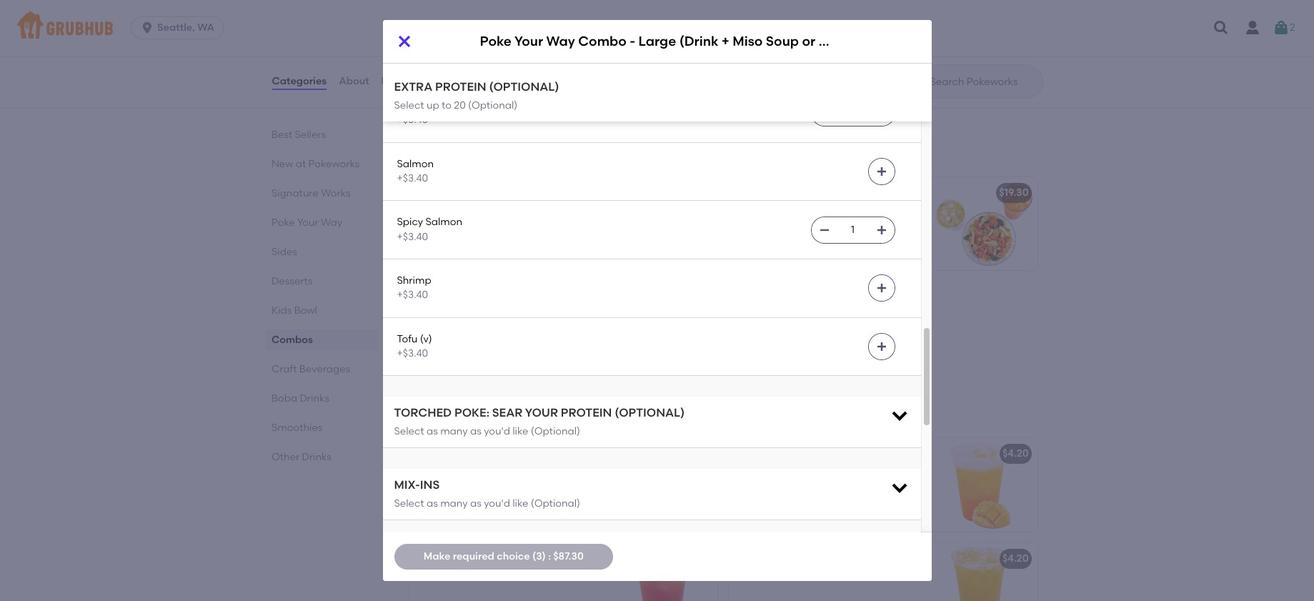 Task type: describe. For each thing, give the bounding box(es) containing it.
tuna
[[425, 41, 449, 53]]

poke your way
[[271, 217, 342, 229]]

boba
[[271, 392, 297, 405]]

mix-
[[394, 478, 420, 492]]

+$3.40 inside salmon +$3.40
[[397, 172, 428, 184]]

your inside three proteins with your choice of mix ins, toppings, and flavor.
[[512, 312, 533, 324]]

categories
[[272, 75, 327, 87]]

lemonade for strawberry lemonade
[[474, 553, 526, 565]]

lilikoi
[[417, 448, 445, 460]]

seattle, wa
[[157, 21, 214, 34]]

as down lilikoi lemonade
[[470, 497, 482, 509]]

cooked
[[431, 99, 469, 112]]

flavor. inside mix up to 2 proteins with your choice of base, mix-ins, toppings, and flavor.
[[737, 236, 766, 248]]

strawberry
[[417, 553, 471, 565]]

1 vertical spatial beverages
[[449, 405, 528, 423]]

$7.80
[[681, 31, 705, 43]]

1 horizontal spatial miso
[[733, 33, 763, 50]]

seattle, wa button
[[131, 16, 229, 39]]

shrimp
[[397, 274, 431, 287]]

like inside "torched poke: sear your protein (optional) select as many as you'd like (optional)"
[[513, 425, 528, 437]]

choice inside mix up to 2 proteins with your choice of base, mix-ins, toppings, and flavor.
[[879, 207, 912, 219]]

2 horizontal spatial way
[[546, 33, 575, 50]]

other
[[271, 451, 299, 463]]

1 vertical spatial salmon
[[397, 158, 434, 170]]

(optional) inside extra protein (optional) select up to 20 (optional)
[[489, 80, 559, 94]]

poke your way combo - large (drink + miso soup or kettle chips) image
[[610, 282, 717, 375]]

tofu (v) +$3.40
[[397, 333, 432, 359]]

flavor. inside three proteins with your choice of mix ins, toppings, and flavor.
[[524, 327, 554, 339]]

new
[[271, 158, 293, 170]]

and inside three proteins with your choice of mix ins, toppings, and flavor.
[[503, 327, 522, 339]]

mandarin
[[475, 66, 523, 78]]

signature works
[[271, 187, 350, 199]]

many inside "torched poke: sear your protein (optional) select as many as you'd like (optional)"
[[440, 425, 468, 437]]

proteins inside mix up to 2 proteins with your choice of base, mix-ins, toppings, and flavor.
[[791, 207, 831, 219]]

with inside three proteins with your choice of mix ins, toppings, and flavor.
[[489, 312, 509, 324]]

(optional) inside "torched poke: sear your protein (optional) select as many as you'd like (optional)"
[[531, 425, 580, 437]]

kids bowl
[[271, 304, 317, 317]]

sides
[[271, 246, 297, 258]]

kids
[[271, 304, 292, 317]]

1 horizontal spatial or
[[661, 292, 671, 304]]

of inside mix up to 2 proteins with your choice of base, mix-ins, toppings, and flavor.
[[737, 221, 747, 234]]

edamame,
[[417, 80, 471, 92]]

as down ins
[[427, 497, 438, 509]]

(optional) inside mix-ins select as many as you'd like (optional)
[[531, 497, 580, 509]]

0 vertical spatial craft
[[271, 363, 297, 375]]

mango lemonade
[[737, 448, 827, 460]]

mango
[[737, 448, 772, 460]]

2 horizontal spatial poke
[[480, 33, 512, 50]]

Search Pokeworks search field
[[929, 75, 1038, 89]]

tofu
[[397, 333, 418, 345]]

up inside mix up to 2 proteins with your choice of base, mix-ins, toppings, and flavor.
[[756, 207, 768, 219]]

base,
[[749, 221, 776, 234]]

(3)
[[532, 550, 546, 562]]

signature works combo (drink + miso soup or kettle chips) image
[[610, 177, 717, 270]]

reviews
[[381, 75, 421, 87]]

2 vertical spatial your
[[443, 292, 465, 304]]

1 horizontal spatial large
[[639, 33, 676, 50]]

0 horizontal spatial craft beverages
[[271, 363, 350, 375]]

like inside mix-ins select as many as you'd like (optional)
[[513, 497, 528, 509]]

desserts
[[271, 275, 312, 287]]

$4.20 button
[[729, 543, 1037, 601]]

three proteins with your choice of mix ins, toppings, and flavor.
[[417, 312, 580, 339]]

1 vertical spatial combos
[[271, 334, 313, 346]]

best
[[271, 129, 292, 141]]

(optional) inside "torched poke: sear your protein (optional) select as many as you'd like (optional)"
[[615, 406, 685, 420]]

0 horizontal spatial -
[[530, 292, 535, 304]]

0 vertical spatial poke your way combo - large (drink + miso soup or kettle chips)
[[480, 33, 902, 50]]

required
[[453, 550, 494, 562]]

bowl
[[294, 304, 317, 317]]

+$3.40 inside 'shrimp +$3.40'
[[397, 289, 428, 301]]

2 horizontal spatial your
[[515, 33, 543, 50]]

poke your way combo - regular (drink + miso soup or kettle chips) image
[[930, 177, 1037, 270]]

at
[[295, 158, 306, 170]]

ins
[[420, 478, 440, 492]]

salad,
[[504, 80, 534, 92]]

mix
[[737, 207, 753, 219]]

$4.20 for lilikoi lemonade
[[682, 448, 709, 460]]

0 vertical spatial (drink
[[679, 33, 719, 50]]

1 horizontal spatial soup
[[766, 33, 799, 50]]

2 vertical spatial poke
[[417, 292, 441, 304]]

corn,
[[448, 66, 472, 78]]

salmon inside spicy salmon +$3.40
[[426, 216, 462, 228]]

wonton
[[536, 80, 572, 92]]

0 horizontal spatial your
[[297, 217, 318, 229]]

categories button
[[271, 56, 327, 107]]

about
[[339, 75, 369, 87]]

1 vertical spatial large
[[537, 292, 566, 304]]

0 horizontal spatial kettle
[[673, 292, 702, 304]]

your
[[525, 406, 558, 420]]

strawberry lemonade button
[[408, 543, 717, 601]]

1 vertical spatial way
[[320, 217, 342, 229]]

input item quantity number field for spicy tuna
[[837, 42, 869, 68]]

wa
[[197, 21, 214, 34]]

mix up to 2 proteins with your choice of base, mix-ins, toppings, and flavor.
[[737, 207, 912, 248]]

0 horizontal spatial (drink
[[568, 292, 598, 304]]

extra
[[394, 80, 433, 94]]

ins, inside three proteins with your choice of mix ins, toppings, and flavor.
[[437, 327, 452, 339]]

+$3.40 inside tofu (v) +$3.40
[[397, 347, 428, 359]]

1 horizontal spatial combo
[[578, 33, 627, 50]]

you'd inside mix-ins select as many as you'd like (optional)
[[484, 497, 510, 509]]

classic
[[525, 95, 560, 107]]

you'd inside "torched poke: sear your protein (optional) select as many as you'd like (optional)"
[[484, 425, 510, 437]]

1 vertical spatial craft
[[406, 405, 445, 423]]

tofu
[[471, 51, 491, 63]]

mango lemonade image
[[930, 438, 1037, 531]]

0 vertical spatial combos
[[406, 144, 468, 162]]

0 horizontal spatial choice
[[497, 550, 530, 562]]

to inside extra protein (optional) select up to 20 (optional)
[[442, 99, 452, 111]]

1 horizontal spatial +
[[705, 31, 711, 43]]

spicy tuna +$3.40
[[397, 41, 449, 68]]

+$3.40 inside spicy tuna +$3.40
[[397, 56, 428, 68]]

boba drinks
[[271, 392, 329, 405]]

1 horizontal spatial -
[[630, 33, 635, 50]]

+$3.40 inside spicy salmon +$3.40
[[397, 231, 428, 243]]

smoothies
[[271, 422, 322, 434]]

with inside chicken or tofu with white rice, sweet corn, mandarin orange, edamame, surimi salad, wonton crisps, and pokeworks classic
[[493, 51, 514, 63]]

works
[[321, 187, 350, 199]]

as down the poke:
[[470, 425, 482, 437]]

strawberry lemonade image
[[610, 543, 717, 601]]

1 horizontal spatial kettle
[[819, 33, 857, 50]]

choice inside three proteins with your choice of mix ins, toppings, and flavor.
[[535, 312, 568, 324]]

sellers
[[294, 129, 326, 141]]

torched poke: sear your protein (optional) select as many as you'd like (optional)
[[394, 406, 685, 437]]

flame-
[[397, 99, 431, 112]]

three
[[417, 312, 445, 324]]

other drinks
[[271, 451, 331, 463]]

0 horizontal spatial miso
[[608, 292, 631, 304]]

make required choice (3) : $87.30
[[424, 550, 584, 562]]

lilikoi green tea image
[[930, 543, 1037, 601]]

sear
[[492, 406, 523, 420]]

with inside mix up to 2 proteins with your choice of base, mix-ins, toppings, and flavor.
[[833, 207, 853, 219]]

$7.80 +
[[681, 31, 711, 43]]

2 horizontal spatial or
[[802, 33, 816, 50]]

1 vertical spatial pokeworks
[[308, 158, 359, 170]]

$4.20 inside button
[[1003, 553, 1029, 565]]

kids bowl image
[[610, 22, 717, 115]]

0 horizontal spatial +
[[600, 292, 606, 304]]



Task type: locate. For each thing, give the bounding box(es) containing it.
2 many from the top
[[440, 497, 468, 509]]

1 vertical spatial poke your way combo - large (drink + miso soup or kettle chips)
[[417, 292, 737, 304]]

poke:
[[455, 406, 490, 420]]

0 horizontal spatial to
[[442, 99, 452, 111]]

craft beverages up boba drinks
[[271, 363, 350, 375]]

1 vertical spatial select
[[394, 425, 424, 437]]

you'd up make required choice (3) : $87.30
[[484, 497, 510, 509]]

0 vertical spatial of
[[737, 221, 747, 234]]

(optional)
[[489, 80, 559, 94], [615, 406, 685, 420]]

craft
[[271, 363, 297, 375], [406, 405, 445, 423]]

1 vertical spatial miso
[[608, 292, 631, 304]]

protein inside extra protein (optional) select up to 20 (optional)
[[435, 80, 486, 94]]

torched
[[394, 406, 452, 420]]

craft up lilikoi
[[406, 405, 445, 423]]

spicy for spicy tuna
[[397, 41, 423, 53]]

many inside mix-ins select as many as you'd like (optional)
[[440, 497, 468, 509]]

poke up tofu
[[480, 33, 512, 50]]

0 vertical spatial combo
[[578, 33, 627, 50]]

4 +$3.40 from the top
[[397, 231, 428, 243]]

up inside extra protein (optional) select up to 20 (optional)
[[427, 99, 439, 111]]

like
[[513, 425, 528, 437], [513, 497, 528, 509]]

2
[[1290, 21, 1296, 33], [783, 207, 789, 219]]

3 +$3.40 from the top
[[397, 172, 428, 184]]

svg image
[[1273, 19, 1290, 36], [140, 21, 154, 35], [819, 108, 830, 119], [876, 166, 887, 177], [876, 224, 887, 236], [889, 405, 909, 425]]

1 spicy from the top
[[397, 41, 423, 53]]

drinks for boba drinks
[[299, 392, 329, 405]]

spicy left tuna
[[397, 41, 423, 53]]

and
[[450, 95, 469, 107], [865, 221, 885, 234], [503, 327, 522, 339]]

lemonade right mango
[[774, 448, 827, 460]]

chicken or tofu with white rice, sweet corn, mandarin orange, edamame, surimi salad, wonton crisps, and pokeworks classic
[[417, 51, 572, 107]]

lilikoi lemonade
[[417, 448, 500, 460]]

many up lilikoi lemonade
[[440, 425, 468, 437]]

1 horizontal spatial craft beverages
[[406, 405, 528, 423]]

new at pokeworks
[[271, 158, 359, 170]]

1 like from the top
[[513, 425, 528, 437]]

0 vertical spatial chips)
[[860, 33, 902, 50]]

1 horizontal spatial protein
[[561, 406, 612, 420]]

choice
[[879, 207, 912, 219], [535, 312, 568, 324], [497, 550, 530, 562]]

0 vertical spatial large
[[639, 33, 676, 50]]

shrimp +$3.40
[[397, 274, 431, 301]]

salmon down flame- on the top left of the page
[[397, 158, 434, 170]]

select inside "torched poke: sear your protein (optional) select as many as you'd like (optional)"
[[394, 425, 424, 437]]

0 vertical spatial craft beverages
[[271, 363, 350, 375]]

1 horizontal spatial way
[[467, 292, 489, 304]]

$19.30
[[999, 187, 1029, 199]]

flavor.
[[737, 236, 766, 248], [524, 327, 554, 339]]

1 horizontal spatial and
[[503, 327, 522, 339]]

1 vertical spatial you'd
[[484, 497, 510, 509]]

2 horizontal spatial choice
[[879, 207, 912, 219]]

1 +$3.40 from the top
[[397, 56, 428, 68]]

0 horizontal spatial craft
[[271, 363, 297, 375]]

your
[[856, 207, 877, 219], [512, 312, 533, 324]]

(v)
[[420, 333, 432, 345]]

sweet
[[417, 66, 445, 78]]

select down torched
[[394, 425, 424, 437]]

pokeworks down surimi
[[472, 95, 523, 107]]

salmon +$3.40
[[397, 158, 434, 184]]

drinks right "boba"
[[299, 392, 329, 405]]

1 input item quantity number field from the top
[[837, 42, 869, 68]]

about button
[[338, 56, 370, 107]]

+$3.40
[[397, 56, 428, 68], [397, 114, 428, 126], [397, 172, 428, 184], [397, 231, 428, 243], [397, 289, 428, 301], [397, 347, 428, 359]]

of
[[737, 221, 747, 234], [570, 312, 580, 324]]

$4.20 for mango lemonade
[[1003, 448, 1029, 460]]

(drink
[[679, 33, 719, 50], [568, 292, 598, 304]]

+$3.40 inside flame-cooked salmon +$3.40
[[397, 114, 428, 126]]

0 vertical spatial you'd
[[484, 425, 510, 437]]

chicken
[[417, 51, 457, 63]]

salmon down salmon +$3.40
[[426, 216, 462, 228]]

craft beverages up lilikoi lemonade
[[406, 405, 528, 423]]

2 vertical spatial choice
[[497, 550, 530, 562]]

2 you'd from the top
[[484, 497, 510, 509]]

best sellers
[[271, 129, 326, 141]]

spicy inside spicy salmon +$3.40
[[397, 216, 423, 228]]

kettle
[[819, 33, 857, 50], [673, 292, 702, 304]]

spicy down salmon +$3.40
[[397, 216, 423, 228]]

2 inside mix up to 2 proteins with your choice of base, mix-ins, toppings, and flavor.
[[783, 207, 789, 219]]

+$3.40 up the reviews
[[397, 56, 428, 68]]

input item quantity number field for spicy salmon
[[837, 217, 869, 243]]

lemonade inside button
[[474, 553, 526, 565]]

poke up three
[[417, 292, 441, 304]]

0 vertical spatial beverages
[[299, 363, 350, 375]]

lemonade left the (3)
[[474, 553, 526, 565]]

craft beverages
[[271, 363, 350, 375], [406, 405, 528, 423]]

spicy inside spicy tuna +$3.40
[[397, 41, 423, 53]]

0 vertical spatial soup
[[766, 33, 799, 50]]

proteins right three
[[447, 312, 487, 324]]

lemonade for lilikoi lemonade
[[447, 448, 500, 460]]

0 vertical spatial and
[[450, 95, 469, 107]]

0 vertical spatial way
[[546, 33, 575, 50]]

0 horizontal spatial flavor.
[[524, 327, 554, 339]]

0 horizontal spatial pokeworks
[[308, 158, 359, 170]]

your
[[515, 33, 543, 50], [297, 217, 318, 229], [443, 292, 465, 304]]

1 vertical spatial spicy
[[397, 216, 423, 228]]

0 horizontal spatial of
[[570, 312, 580, 324]]

1 vertical spatial of
[[570, 312, 580, 324]]

reviews button
[[381, 56, 422, 107]]

2 vertical spatial input item quantity number field
[[837, 217, 869, 243]]

ins, right base, in the top right of the page
[[799, 221, 815, 234]]

svg image inside seattle, wa button
[[140, 21, 154, 35]]

select down extra
[[394, 99, 424, 111]]

2 like from the top
[[513, 497, 528, 509]]

1 vertical spatial 2
[[783, 207, 789, 219]]

to
[[442, 99, 452, 111], [771, 207, 781, 219]]

toppings, right the "mix-"
[[818, 221, 863, 234]]

1 horizontal spatial toppings,
[[818, 221, 863, 234]]

3 input item quantity number field from the top
[[837, 217, 869, 243]]

(optional) up :
[[531, 497, 580, 509]]

0 vertical spatial flavor.
[[737, 236, 766, 248]]

svg image inside main navigation navigation
[[1213, 19, 1230, 36]]

1 horizontal spatial pokeworks
[[472, 95, 523, 107]]

0 vertical spatial input item quantity number field
[[837, 42, 869, 68]]

+$3.40 up spicy salmon +$3.40
[[397, 172, 428, 184]]

1 vertical spatial (drink
[[568, 292, 598, 304]]

rice,
[[545, 51, 565, 63]]

input item quantity number field for flame-cooked salmon
[[837, 100, 869, 126]]

2 vertical spatial select
[[394, 497, 424, 509]]

extra protein (optional) select up to 20 (optional)
[[394, 80, 559, 111]]

+$3.40 down tofu
[[397, 347, 428, 359]]

surimi
[[473, 80, 502, 92]]

(optional)
[[468, 99, 518, 111], [531, 425, 580, 437], [531, 497, 580, 509]]

6 +$3.40 from the top
[[397, 347, 428, 359]]

seattle,
[[157, 21, 195, 34]]

salmon inside flame-cooked salmon +$3.40
[[472, 99, 509, 112]]

- up three proteins with your choice of mix ins, toppings, and flavor. at the bottom
[[530, 292, 535, 304]]

1 many from the top
[[440, 425, 468, 437]]

proteins up the "mix-"
[[791, 207, 831, 219]]

1 vertical spatial many
[[440, 497, 468, 509]]

lemonade
[[447, 448, 500, 460], [774, 448, 827, 460], [474, 553, 526, 565]]

1 horizontal spatial your
[[443, 292, 465, 304]]

0 horizontal spatial poke
[[271, 217, 295, 229]]

flame-cooked salmon +$3.40
[[397, 99, 509, 126]]

your up 'white'
[[515, 33, 543, 50]]

large up three proteins with your choice of mix ins, toppings, and flavor. at the bottom
[[537, 292, 566, 304]]

1 you'd from the top
[[484, 425, 510, 437]]

strawberry lemonade
[[417, 553, 526, 565]]

crisps,
[[417, 95, 448, 107]]

ins,
[[799, 221, 815, 234], [437, 327, 452, 339]]

0 vertical spatial to
[[442, 99, 452, 111]]

main navigation navigation
[[0, 0, 1314, 56]]

2 vertical spatial way
[[467, 292, 489, 304]]

mix
[[417, 327, 434, 339]]

select inside mix-ins select as many as you'd like (optional)
[[394, 497, 424, 509]]

beverages
[[299, 363, 350, 375], [449, 405, 528, 423]]

and inside chicken or tofu with white rice, sweet corn, mandarin orange, edamame, surimi salad, wonton crisps, and pokeworks classic
[[450, 95, 469, 107]]

to inside mix up to 2 proteins with your choice of base, mix-ins, toppings, and flavor.
[[771, 207, 781, 219]]

1 vertical spatial craft beverages
[[406, 405, 528, 423]]

1 horizontal spatial to
[[771, 207, 781, 219]]

1 vertical spatial toppings,
[[455, 327, 500, 339]]

2 vertical spatial or
[[661, 292, 671, 304]]

way up three proteins with your choice of mix ins, toppings, and flavor. at the bottom
[[467, 292, 489, 304]]

beverages up lilikoi lemonade
[[449, 405, 528, 423]]

2 horizontal spatial +
[[722, 33, 730, 50]]

select
[[394, 99, 424, 111], [394, 425, 424, 437], [394, 497, 424, 509]]

20
[[454, 99, 466, 111]]

make
[[424, 550, 450, 562]]

craft up "boba"
[[271, 363, 297, 375]]

orange,
[[525, 66, 563, 78]]

mix-ins select as many as you'd like (optional)
[[394, 478, 580, 509]]

protein
[[435, 80, 486, 94], [561, 406, 612, 420]]

large left $7.80
[[639, 33, 676, 50]]

1 horizontal spatial beverages
[[449, 405, 528, 423]]

lilikoi lemonade image
[[610, 438, 717, 531]]

0 horizontal spatial and
[[450, 95, 469, 107]]

many down lilikoi lemonade
[[440, 497, 468, 509]]

beverages up boba drinks
[[299, 363, 350, 375]]

lemonade down the poke:
[[447, 448, 500, 460]]

protein down the "corn,"
[[435, 80, 486, 94]]

0 horizontal spatial soup
[[634, 292, 659, 304]]

1 vertical spatial like
[[513, 497, 528, 509]]

poke
[[480, 33, 512, 50], [271, 217, 295, 229], [417, 292, 441, 304]]

2 input item quantity number field from the top
[[837, 100, 869, 126]]

pokeworks inside chicken or tofu with white rice, sweet corn, mandarin orange, edamame, surimi salad, wonton crisps, and pokeworks classic
[[472, 95, 523, 107]]

as down torched
[[427, 425, 438, 437]]

1 horizontal spatial craft
[[406, 405, 445, 423]]

1 horizontal spatial flavor.
[[737, 236, 766, 248]]

drinks right 'other'
[[302, 451, 331, 463]]

svg image inside 2 button
[[1273, 19, 1290, 36]]

5 +$3.40 from the top
[[397, 289, 428, 301]]

(optional) inside extra protein (optional) select up to 20 (optional)
[[468, 99, 518, 111]]

select inside extra protein (optional) select up to 20 (optional)
[[394, 99, 424, 111]]

poke up sides
[[271, 217, 295, 229]]

spicy
[[397, 41, 423, 53], [397, 216, 423, 228]]

lemonade for mango lemonade
[[774, 448, 827, 460]]

protein right your
[[561, 406, 612, 420]]

ins, inside mix up to 2 proteins with your choice of base, mix-ins, toppings, and flavor.
[[799, 221, 815, 234]]

0 vertical spatial (optional)
[[489, 80, 559, 94]]

toppings, right (v)
[[455, 327, 500, 339]]

+$3.40 up shrimp
[[397, 231, 428, 243]]

1 horizontal spatial your
[[856, 207, 877, 219]]

- left $7.80
[[630, 33, 635, 50]]

1 select from the top
[[394, 99, 424, 111]]

of inside three proteins with your choice of mix ins, toppings, and flavor.
[[570, 312, 580, 324]]

way
[[546, 33, 575, 50], [320, 217, 342, 229], [467, 292, 489, 304]]

Input item quantity number field
[[837, 42, 869, 68], [837, 100, 869, 126], [837, 217, 869, 243]]

0 vertical spatial pokeworks
[[472, 95, 523, 107]]

0 horizontal spatial up
[[427, 99, 439, 111]]

way down works
[[320, 217, 342, 229]]

1 horizontal spatial combos
[[406, 144, 468, 162]]

svg image
[[1213, 19, 1230, 36], [396, 33, 413, 50], [819, 49, 830, 61], [819, 224, 830, 236], [876, 282, 887, 294], [876, 341, 887, 352], [889, 477, 909, 497]]

0 horizontal spatial way
[[320, 217, 342, 229]]

0 vertical spatial -
[[630, 33, 635, 50]]

(optional) down your
[[531, 425, 580, 437]]

select down "mix-"
[[394, 497, 424, 509]]

1 vertical spatial choice
[[535, 312, 568, 324]]

combos down kids bowl
[[271, 334, 313, 346]]

0 horizontal spatial beverages
[[299, 363, 350, 375]]

signature
[[271, 187, 318, 199]]

up
[[427, 99, 439, 111], [756, 207, 768, 219]]

combos down flame-cooked salmon +$3.40
[[406, 144, 468, 162]]

proteins inside three proteins with your choice of mix ins, toppings, and flavor.
[[447, 312, 487, 324]]

protein inside "torched poke: sear your protein (optional) select as many as you'd like (optional)"
[[561, 406, 612, 420]]

toppings, inside three proteins with your choice of mix ins, toppings, and flavor.
[[455, 327, 500, 339]]

spicy for spicy salmon
[[397, 216, 423, 228]]

0 vertical spatial toppings,
[[818, 221, 863, 234]]

0 horizontal spatial combo
[[492, 292, 528, 304]]

0 horizontal spatial proteins
[[447, 312, 487, 324]]

2 inside button
[[1290, 21, 1296, 33]]

chips)
[[860, 33, 902, 50], [705, 292, 737, 304]]

0 horizontal spatial protein
[[435, 80, 486, 94]]

you'd down sear
[[484, 425, 510, 437]]

0 vertical spatial your
[[856, 207, 877, 219]]

0 vertical spatial choice
[[879, 207, 912, 219]]

1 horizontal spatial poke
[[417, 292, 441, 304]]

0 vertical spatial kettle
[[819, 33, 857, 50]]

soup
[[766, 33, 799, 50], [634, 292, 659, 304]]

-
[[630, 33, 635, 50], [530, 292, 535, 304]]

your inside mix up to 2 proteins with your choice of base, mix-ins, toppings, and flavor.
[[856, 207, 877, 219]]

0 horizontal spatial your
[[512, 312, 533, 324]]

2 button
[[1273, 15, 1296, 41]]

0 horizontal spatial (optional)
[[489, 80, 559, 94]]

1 horizontal spatial of
[[737, 221, 747, 234]]

0 horizontal spatial toppings,
[[455, 327, 500, 339]]

$87.30
[[553, 550, 584, 562]]

1 vertical spatial and
[[865, 221, 885, 234]]

1 vertical spatial soup
[[634, 292, 659, 304]]

like up make required choice (3) : $87.30
[[513, 497, 528, 509]]

+$3.40 down shrimp
[[397, 289, 428, 301]]

and inside mix up to 2 proteins with your choice of base, mix-ins, toppings, and flavor.
[[865, 221, 885, 234]]

combos
[[406, 144, 468, 162], [271, 334, 313, 346]]

your down signature works at the top left of the page
[[297, 217, 318, 229]]

salmon
[[472, 99, 509, 112], [397, 158, 434, 170], [426, 216, 462, 228]]

toppings,
[[818, 221, 863, 234], [455, 327, 500, 339]]

up down the edamame, at the top left
[[427, 99, 439, 111]]

0 vertical spatial miso
[[733, 33, 763, 50]]

1 vertical spatial -
[[530, 292, 535, 304]]

(optional) down surimi
[[468, 99, 518, 111]]

salmon down surimi
[[472, 99, 509, 112]]

pokeworks up works
[[308, 158, 359, 170]]

with
[[493, 51, 514, 63], [833, 207, 853, 219], [489, 312, 509, 324]]

2 spicy from the top
[[397, 216, 423, 228]]

1 horizontal spatial proteins
[[791, 207, 831, 219]]

+$3.40 down flame- on the top left of the page
[[397, 114, 428, 126]]

way up rice, at the top
[[546, 33, 575, 50]]

to left the 20
[[442, 99, 452, 111]]

1 horizontal spatial ins,
[[799, 221, 815, 234]]

+
[[705, 31, 711, 43], [722, 33, 730, 50], [600, 292, 606, 304]]

0 vertical spatial (optional)
[[468, 99, 518, 111]]

or
[[802, 33, 816, 50], [459, 51, 469, 63], [661, 292, 671, 304]]

your up three
[[443, 292, 465, 304]]

white
[[516, 51, 542, 63]]

ins, right mix
[[437, 327, 452, 339]]

miso
[[733, 33, 763, 50], [608, 292, 631, 304]]

toppings, inside mix up to 2 proteins with your choice of base, mix-ins, toppings, and flavor.
[[818, 221, 863, 234]]

up up base, in the top right of the page
[[756, 207, 768, 219]]

mix-
[[778, 221, 799, 234]]

0 horizontal spatial or
[[459, 51, 469, 63]]

0 vertical spatial or
[[802, 33, 816, 50]]

2 select from the top
[[394, 425, 424, 437]]

like down sear
[[513, 425, 528, 437]]

3 select from the top
[[394, 497, 424, 509]]

:
[[548, 550, 551, 562]]

$4.20
[[682, 448, 709, 460], [1003, 448, 1029, 460], [1003, 553, 1029, 565]]

to up the "mix-"
[[771, 207, 781, 219]]

or inside chicken or tofu with white rice, sweet corn, mandarin orange, edamame, surimi salad, wonton crisps, and pokeworks classic
[[459, 51, 469, 63]]

1 vertical spatial chips)
[[705, 292, 737, 304]]

2 +$3.40 from the top
[[397, 114, 428, 126]]

drinks for other drinks
[[302, 451, 331, 463]]

1 vertical spatial combo
[[492, 292, 528, 304]]

spicy salmon +$3.40
[[397, 216, 462, 243]]

1 vertical spatial poke
[[271, 217, 295, 229]]

you'd
[[484, 425, 510, 437], [484, 497, 510, 509]]



Task type: vqa. For each thing, say whether or not it's contained in the screenshot.
Syrian. in the 'vegetarian. for a lighter treat homemade pizza sauce and cheese and your favorite topping on a full syrian. our pizza dough is guaranteed fresh daily.'
no



